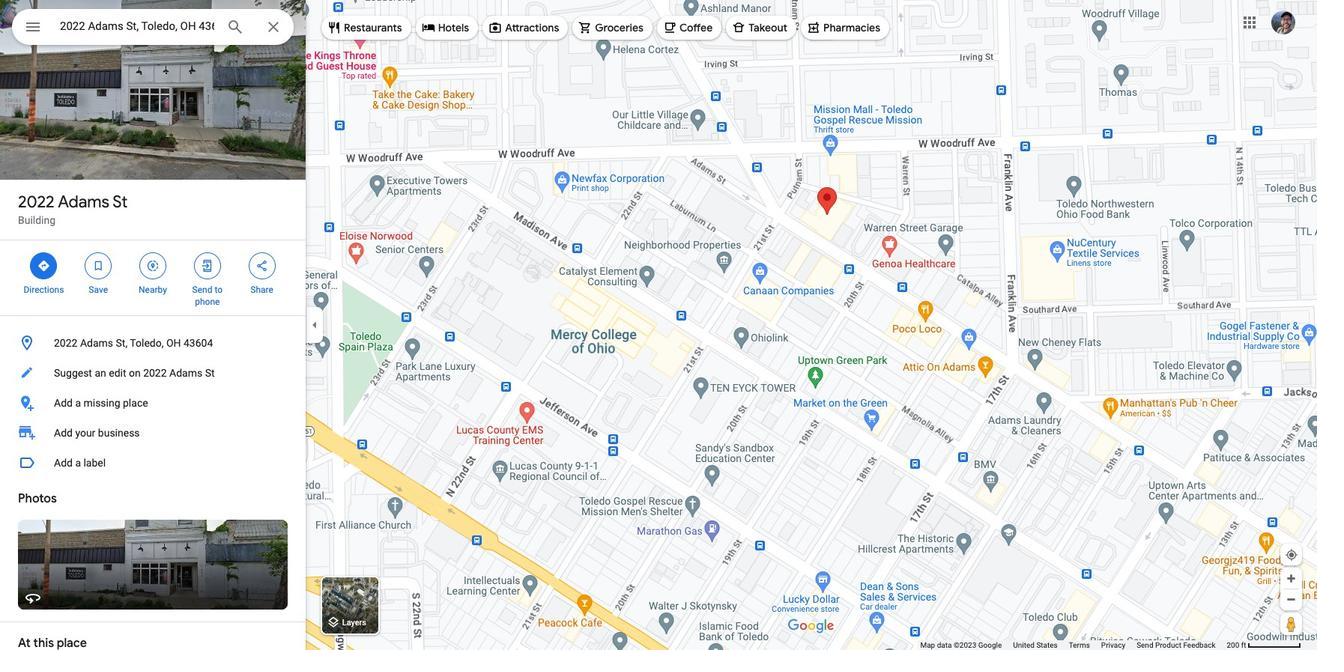 Task type: describe. For each thing, give the bounding box(es) containing it.
2022 Adams St, Toledo, OH 43604 field
[[12, 9, 294, 45]]

add for add a missing place
[[54, 397, 73, 409]]

save
[[89, 285, 108, 295]]

a for missing
[[75, 397, 81, 409]]


[[146, 258, 160, 274]]

privacy
[[1102, 641, 1126, 650]]

2022 adams st building
[[18, 192, 128, 226]]

©2023
[[954, 641, 977, 650]]

your
[[75, 427, 95, 439]]

2022 adams st, toledo, oh 43604
[[54, 337, 213, 349]]

business
[[98, 427, 140, 439]]

an
[[95, 367, 106, 379]]

takeout button
[[726, 10, 797, 46]]

map
[[921, 641, 935, 650]]

map data ©2023 google
[[921, 641, 1002, 650]]

united states
[[1013, 641, 1058, 650]]

collapse side panel image
[[307, 317, 323, 333]]

2 vertical spatial adams
[[169, 367, 202, 379]]

google account: cj baylor  
(christian.baylor@adept.ai) image
[[1272, 10, 1296, 34]]


[[255, 258, 269, 274]]

send product feedback button
[[1137, 641, 1216, 650]]

edit
[[109, 367, 126, 379]]

to
[[215, 285, 223, 295]]

share
[[251, 285, 273, 295]]

takeout
[[749, 21, 788, 34]]

footer inside the google maps element
[[921, 641, 1227, 650]]

layers
[[342, 619, 366, 628]]

add for add your business
[[54, 427, 73, 439]]

suggest an edit on 2022 adams st
[[54, 367, 215, 379]]

add a label
[[54, 457, 106, 469]]

groceries
[[595, 21, 644, 34]]


[[37, 258, 51, 274]]

adams for st
[[58, 192, 109, 213]]

add your business link
[[0, 418, 306, 448]]

nearby
[[139, 285, 167, 295]]

2022 adams st, toledo, oh 43604 button
[[0, 328, 306, 358]]

add a missing place button
[[0, 388, 306, 418]]

adams for st,
[[80, 337, 113, 349]]

privacy button
[[1102, 641, 1126, 650]]

pharmacies button
[[801, 10, 890, 46]]

restaurants
[[344, 21, 402, 34]]

suggest
[[54, 367, 92, 379]]

phone
[[195, 297, 220, 307]]

feedback
[[1184, 641, 1216, 650]]

photos
[[18, 492, 57, 507]]

google
[[979, 641, 1002, 650]]

restaurants button
[[321, 10, 411, 46]]

toledo,
[[130, 337, 164, 349]]

send to phone
[[192, 285, 223, 307]]



Task type: vqa. For each thing, say whether or not it's contained in the screenshot.
Actions for 2022 Adams St region
yes



Task type: locate. For each thing, give the bounding box(es) containing it.
2 add from the top
[[54, 427, 73, 439]]

2022 for st,
[[54, 337, 78, 349]]

a inside button
[[75, 457, 81, 469]]

200 ft
[[1227, 641, 1247, 650]]

 button
[[12, 9, 54, 48]]

coffee
[[680, 21, 713, 34]]

zoom out image
[[1286, 594, 1297, 606]]

send for send product feedback
[[1137, 641, 1154, 650]]

200
[[1227, 641, 1240, 650]]

2022
[[18, 192, 54, 213], [54, 337, 78, 349], [143, 367, 167, 379]]

None field
[[60, 17, 214, 35]]

directions
[[24, 285, 64, 295]]

united states button
[[1013, 641, 1058, 650]]

hotels button
[[416, 10, 478, 46]]

2 a from the top
[[75, 457, 81, 469]]

0 vertical spatial add
[[54, 397, 73, 409]]

place
[[123, 397, 148, 409]]

0 horizontal spatial st
[[113, 192, 128, 213]]

0 vertical spatial adams
[[58, 192, 109, 213]]

adams
[[58, 192, 109, 213], [80, 337, 113, 349], [169, 367, 202, 379]]

states
[[1037, 641, 1058, 650]]

show your location image
[[1285, 549, 1299, 562]]

add a label button
[[0, 448, 306, 478]]

 search field
[[12, 9, 294, 48]]

missing
[[84, 397, 120, 409]]

2 vertical spatial add
[[54, 457, 73, 469]]

label
[[84, 457, 106, 469]]

building
[[18, 214, 56, 226]]

product
[[1156, 641, 1182, 650]]

ft
[[1242, 641, 1247, 650]]

on
[[129, 367, 141, 379]]

1 vertical spatial add
[[54, 427, 73, 439]]

send inside send to phone
[[192, 285, 212, 295]]

3 add from the top
[[54, 457, 73, 469]]

data
[[937, 641, 952, 650]]

0 vertical spatial send
[[192, 285, 212, 295]]


[[24, 16, 42, 37]]

1 a from the top
[[75, 397, 81, 409]]

a left label
[[75, 457, 81, 469]]

2 vertical spatial 2022
[[143, 367, 167, 379]]

add your business
[[54, 427, 140, 439]]

send inside "button"
[[1137, 641, 1154, 650]]

2022 for st
[[18, 192, 54, 213]]

st inside 2022 adams st building
[[113, 192, 128, 213]]

add left label
[[54, 457, 73, 469]]

attractions
[[505, 21, 559, 34]]

0 vertical spatial st
[[113, 192, 128, 213]]


[[201, 258, 214, 274]]

united
[[1013, 641, 1035, 650]]

st
[[113, 192, 128, 213], [205, 367, 215, 379]]

add a missing place
[[54, 397, 148, 409]]

footer
[[921, 641, 1227, 650]]

terms button
[[1069, 641, 1090, 650]]

st,
[[116, 337, 128, 349]]

zoom in image
[[1286, 573, 1297, 585]]

pharmacies
[[824, 21, 881, 34]]

add inside button
[[54, 457, 73, 469]]

adams down the oh
[[169, 367, 202, 379]]

a for label
[[75, 457, 81, 469]]

1 vertical spatial send
[[1137, 641, 1154, 650]]

hotels
[[438, 21, 469, 34]]

2022 up the suggest
[[54, 337, 78, 349]]

43604
[[184, 337, 213, 349]]

2022 right on
[[143, 367, 167, 379]]

send up 'phone'
[[192, 285, 212, 295]]

google maps element
[[0, 0, 1317, 650]]

actions for 2022 adams st region
[[0, 241, 306, 315]]

send
[[192, 285, 212, 295], [1137, 641, 1154, 650]]

2022 adams st main content
[[0, 0, 306, 650]]

0 horizontal spatial send
[[192, 285, 212, 295]]

adams inside 2022 adams st building
[[58, 192, 109, 213]]

send for send to phone
[[192, 285, 212, 295]]

none field inside '2022 adams st, toledo, oh 43604' field
[[60, 17, 214, 35]]

1 horizontal spatial send
[[1137, 641, 1154, 650]]

1 vertical spatial adams
[[80, 337, 113, 349]]

1 add from the top
[[54, 397, 73, 409]]

1 vertical spatial st
[[205, 367, 215, 379]]

a inside button
[[75, 397, 81, 409]]

add
[[54, 397, 73, 409], [54, 427, 73, 439], [54, 457, 73, 469]]

coffee button
[[657, 10, 722, 46]]

adams up 
[[58, 192, 109, 213]]

st inside button
[[205, 367, 215, 379]]

oh
[[166, 337, 181, 349]]

adams left st,
[[80, 337, 113, 349]]

1 vertical spatial a
[[75, 457, 81, 469]]

show street view coverage image
[[1281, 613, 1302, 635]]

terms
[[1069, 641, 1090, 650]]

1 vertical spatial 2022
[[54, 337, 78, 349]]

a left missing
[[75, 397, 81, 409]]

suggest an edit on 2022 adams st button
[[0, 358, 306, 388]]

add inside button
[[54, 397, 73, 409]]


[[92, 258, 105, 274]]

add left your
[[54, 427, 73, 439]]

a
[[75, 397, 81, 409], [75, 457, 81, 469]]

add for add a label
[[54, 457, 73, 469]]

2022 up building
[[18, 192, 54, 213]]

attractions button
[[483, 10, 568, 46]]

footer containing map data ©2023 google
[[921, 641, 1227, 650]]

0 vertical spatial 2022
[[18, 192, 54, 213]]

2022 inside 2022 adams st building
[[18, 192, 54, 213]]

send product feedback
[[1137, 641, 1216, 650]]

0 vertical spatial a
[[75, 397, 81, 409]]

200 ft button
[[1227, 641, 1302, 650]]

groceries button
[[573, 10, 653, 46]]

1 horizontal spatial st
[[205, 367, 215, 379]]

send left product on the right bottom
[[1137, 641, 1154, 650]]

add down the suggest
[[54, 397, 73, 409]]



